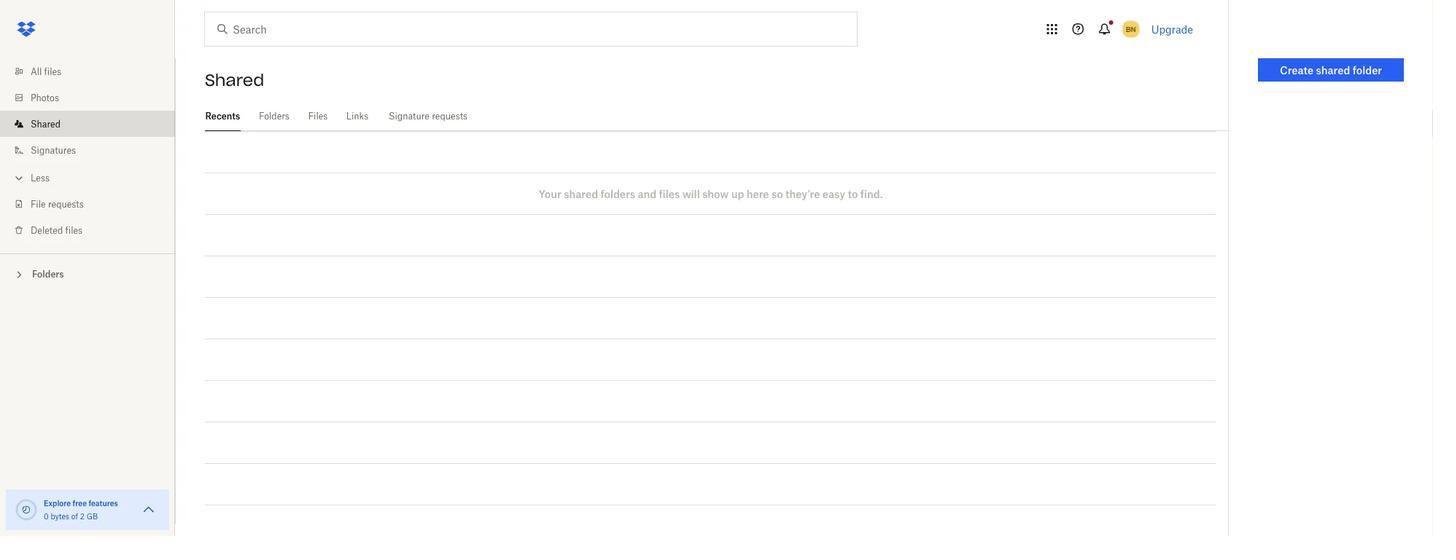 Task type: describe. For each thing, give the bounding box(es) containing it.
explore free features 0 bytes of 2 gb
[[44, 499, 118, 522]]

requests for signature requests
[[432, 111, 468, 122]]

here
[[747, 188, 769, 200]]

signatures
[[31, 145, 76, 156]]

create
[[1280, 64, 1314, 76]]

less image
[[12, 171, 26, 186]]

bn
[[1126, 24, 1136, 34]]

links
[[346, 111, 369, 122]]

tab list containing recents
[[205, 102, 1228, 131]]

0 vertical spatial shared
[[205, 70, 264, 90]]

signature requests link
[[387, 102, 470, 129]]

less
[[31, 172, 50, 183]]

features
[[89, 499, 118, 508]]

shared inside list item
[[31, 119, 61, 129]]

photos link
[[12, 85, 175, 111]]

0
[[44, 512, 49, 522]]

file requests link
[[12, 191, 175, 217]]

free
[[73, 499, 87, 508]]

signature requests
[[389, 111, 468, 122]]

and
[[638, 188, 657, 200]]

all
[[31, 66, 42, 77]]

folder
[[1353, 64, 1382, 76]]

create shared folder button
[[1258, 58, 1404, 82]]

folders inside folders button
[[32, 269, 64, 280]]

quota usage element
[[15, 499, 38, 522]]

2
[[80, 512, 85, 522]]

create shared folder
[[1280, 64, 1382, 76]]

upgrade
[[1151, 23, 1193, 35]]

will
[[682, 188, 700, 200]]

find.
[[860, 188, 883, 200]]

shared for create
[[1316, 64, 1350, 76]]

explore
[[44, 499, 71, 508]]

upgrade link
[[1151, 23, 1193, 35]]

Search in folder "Dropbox" text field
[[233, 21, 827, 37]]

files link
[[308, 102, 328, 129]]

signatures link
[[12, 137, 175, 163]]

shared link
[[12, 111, 175, 137]]



Task type: locate. For each thing, give the bounding box(es) containing it.
file
[[31, 199, 46, 210]]

list
[[0, 50, 175, 254]]

folders down deleted
[[32, 269, 64, 280]]

2 horizontal spatial files
[[659, 188, 680, 200]]

0 horizontal spatial shared
[[31, 119, 61, 129]]

shared up recents link
[[205, 70, 264, 90]]

deleted files
[[31, 225, 83, 236]]

requests right signature
[[432, 111, 468, 122]]

files right all
[[44, 66, 61, 77]]

1 vertical spatial folders
[[32, 269, 64, 280]]

so
[[772, 188, 783, 200]]

shared down photos
[[31, 119, 61, 129]]

folders link
[[258, 102, 290, 129]]

they're
[[786, 188, 820, 200]]

folders
[[601, 188, 635, 200]]

shared
[[205, 70, 264, 90], [31, 119, 61, 129]]

recents
[[205, 111, 240, 122]]

easy
[[823, 188, 845, 200]]

folders left files
[[259, 111, 289, 122]]

your
[[539, 188, 561, 200]]

shared left folder
[[1316, 64, 1350, 76]]

your shared folders and files will show up here so they're easy to find.
[[539, 188, 883, 200]]

shared inside create shared folder button
[[1316, 64, 1350, 76]]

files inside the all files 'link'
[[44, 66, 61, 77]]

files inside deleted files link
[[65, 225, 83, 236]]

files left will
[[659, 188, 680, 200]]

1 horizontal spatial shared
[[205, 70, 264, 90]]

of
[[71, 512, 78, 522]]

deleted files link
[[12, 217, 175, 244]]

list containing all files
[[0, 50, 175, 254]]

shared for your
[[564, 188, 598, 200]]

bytes
[[51, 512, 69, 522]]

up
[[731, 188, 744, 200]]

gb
[[87, 512, 98, 522]]

0 horizontal spatial files
[[44, 66, 61, 77]]

1 horizontal spatial files
[[65, 225, 83, 236]]

1 vertical spatial shared
[[564, 188, 598, 200]]

shared right your
[[564, 188, 598, 200]]

shared list item
[[0, 111, 175, 137]]

show
[[702, 188, 729, 200]]

files
[[44, 66, 61, 77], [659, 188, 680, 200], [65, 225, 83, 236]]

0 horizontal spatial requests
[[48, 199, 84, 210]]

0 vertical spatial requests
[[432, 111, 468, 122]]

recents link
[[205, 102, 241, 129]]

shared
[[1316, 64, 1350, 76], [564, 188, 598, 200]]

to
[[848, 188, 858, 200]]

files right deleted
[[65, 225, 83, 236]]

requests for file requests
[[48, 199, 84, 210]]

0 vertical spatial files
[[44, 66, 61, 77]]

2 vertical spatial files
[[65, 225, 83, 236]]

1 vertical spatial requests
[[48, 199, 84, 210]]

links link
[[346, 102, 369, 129]]

dropbox image
[[12, 15, 41, 44]]

deleted
[[31, 225, 63, 236]]

1 horizontal spatial shared
[[1316, 64, 1350, 76]]

0 horizontal spatial folders
[[32, 269, 64, 280]]

folders inside folders "link"
[[259, 111, 289, 122]]

1 vertical spatial files
[[659, 188, 680, 200]]

requests right file
[[48, 199, 84, 210]]

0 horizontal spatial shared
[[564, 188, 598, 200]]

files for all files
[[44, 66, 61, 77]]

all files link
[[12, 58, 175, 85]]

1 horizontal spatial requests
[[432, 111, 468, 122]]

all files
[[31, 66, 61, 77]]

1 vertical spatial shared
[[31, 119, 61, 129]]

tab list
[[205, 102, 1228, 131]]

requests
[[432, 111, 468, 122], [48, 199, 84, 210]]

1 horizontal spatial folders
[[259, 111, 289, 122]]

bn button
[[1119, 18, 1143, 41]]

files for deleted files
[[65, 225, 83, 236]]

photos
[[31, 92, 59, 103]]

files
[[308, 111, 328, 122]]

0 vertical spatial shared
[[1316, 64, 1350, 76]]

folders button
[[0, 263, 175, 285]]

signature
[[389, 111, 430, 122]]

folders
[[259, 111, 289, 122], [32, 269, 64, 280]]

file requests
[[31, 199, 84, 210]]

0 vertical spatial folders
[[259, 111, 289, 122]]



Task type: vqa. For each thing, say whether or not it's contained in the screenshot.
Apps tab
no



